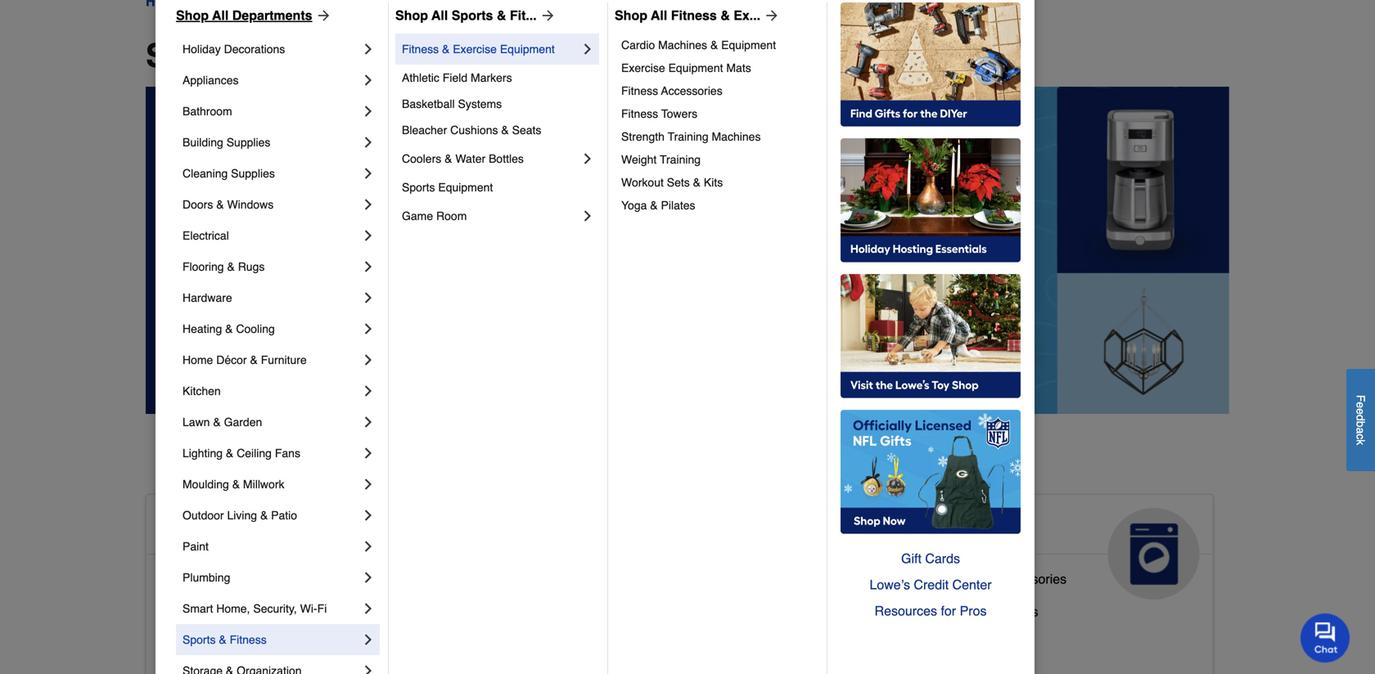 Task type: vqa. For each thing, say whether or not it's contained in the screenshot.
SHOWER
no



Task type: locate. For each thing, give the bounding box(es) containing it.
electrical link
[[183, 220, 360, 251]]

heating
[[183, 323, 222, 336]]

shop up athletic
[[396, 8, 428, 23]]

& right animal on the left bottom of page
[[607, 515, 624, 541]]

1 vertical spatial departments
[[287, 37, 487, 75]]

furniture up kitchen link at bottom left
[[261, 354, 307, 367]]

furniture right houses,
[[649, 631, 702, 646]]

chevron right image for cleaning supplies
[[360, 165, 377, 182]]

& left fit...
[[497, 8, 506, 23]]

livestock supplies link
[[525, 594, 633, 627]]

& right houses,
[[637, 631, 645, 646]]

livestock
[[525, 598, 579, 613]]

field
[[443, 71, 468, 84]]

appliance
[[889, 572, 947, 587]]

fitness towers link
[[622, 102, 816, 125]]

shop up cardio
[[615, 8, 648, 23]]

chevron right image for fitness & exercise equipment
[[580, 41, 596, 57]]

athletic field markers
[[402, 71, 512, 84]]

2 e from the top
[[1355, 409, 1368, 415]]

supplies up houses,
[[583, 598, 633, 613]]

3 shop from the left
[[615, 8, 648, 23]]

shop all departments link
[[176, 6, 332, 25]]

1 horizontal spatial exercise
[[622, 61, 666, 75]]

appliances link down decorations
[[183, 65, 360, 96]]

lawn
[[183, 416, 210, 429]]

2 shop from the left
[[396, 8, 428, 23]]

& down accessible bedroom link
[[219, 634, 227, 647]]

entry
[[226, 637, 257, 653]]

chat invite button image
[[1301, 613, 1351, 663]]

1 horizontal spatial machines
[[712, 130, 761, 143]]

cards
[[926, 552, 961, 567]]

c
[[1355, 434, 1368, 440]]

shop for shop all fitness & ex...
[[615, 8, 648, 23]]

shop all fitness & ex... link
[[615, 6, 781, 25]]

patio
[[271, 509, 297, 522]]

all for sports
[[432, 8, 448, 23]]

0 horizontal spatial arrow right image
[[312, 7, 332, 24]]

arrow right image up fitness & exercise equipment link
[[537, 7, 557, 24]]

home,
[[216, 603, 250, 616]]

accessible
[[160, 515, 280, 541], [160, 572, 222, 587], [160, 605, 222, 620], [160, 637, 222, 653]]

& right lawn
[[213, 416, 221, 429]]

paint
[[183, 540, 209, 554]]

chevron right image
[[360, 41, 377, 57], [360, 72, 377, 88], [360, 103, 377, 120], [580, 151, 596, 167], [580, 208, 596, 224], [360, 290, 377, 306], [360, 321, 377, 337], [360, 352, 377, 369], [360, 383, 377, 400], [360, 508, 377, 524], [360, 601, 377, 617], [360, 632, 377, 649]]

0 horizontal spatial appliances link
[[183, 65, 360, 96]]

all up holiday decorations
[[212, 8, 229, 23]]

flooring & rugs
[[183, 260, 265, 274]]

e up d
[[1355, 402, 1368, 409]]

arrow right image inside shop all sports & fit... link
[[537, 7, 557, 24]]

1 horizontal spatial shop
[[396, 8, 428, 23]]

bathroom up smart home, security, wi-fi
[[226, 572, 283, 587]]

strength training machines link
[[622, 125, 816, 148]]

chevron right image
[[580, 41, 596, 57], [360, 134, 377, 151], [360, 165, 377, 182], [360, 197, 377, 213], [360, 228, 377, 244], [360, 259, 377, 275], [360, 414, 377, 431], [360, 446, 377, 462], [360, 477, 377, 493], [360, 539, 377, 555], [360, 570, 377, 586], [360, 663, 377, 675]]

training down towers
[[668, 130, 709, 143]]

exercise down cardio
[[622, 61, 666, 75]]

0 horizontal spatial exercise
[[453, 43, 497, 56]]

beverage & wine chillers link
[[889, 601, 1039, 634]]

weight training
[[622, 153, 701, 166]]

doors & windows link
[[183, 189, 360, 220]]

supplies
[[227, 136, 271, 149], [231, 167, 275, 180], [583, 598, 633, 613]]

f e e d b a c k button
[[1347, 369, 1376, 472]]

2 vertical spatial sports
[[183, 634, 216, 647]]

sports equipment link
[[402, 174, 596, 201]]

b
[[1355, 421, 1368, 428]]

sports equipment
[[402, 181, 493, 194]]

2 arrow right image from the left
[[537, 7, 557, 24]]

appliances up cards
[[889, 515, 1012, 541]]

fitness inside 'link'
[[622, 84, 659, 97]]

equipment up the mats
[[722, 38, 776, 52]]

hardware
[[183, 292, 232, 305]]

appliances down the holiday
[[183, 74, 239, 87]]

all up cardio
[[651, 8, 668, 23]]

& inside animal & pet care
[[607, 515, 624, 541]]

e
[[1355, 402, 1368, 409], [1355, 409, 1368, 415]]

sports for sports equipment
[[402, 181, 435, 194]]

chevron right image for kitchen
[[360, 383, 377, 400]]

1 accessible from the top
[[160, 515, 280, 541]]

security,
[[253, 603, 297, 616]]

appliances link
[[183, 65, 360, 96], [876, 495, 1213, 600]]

0 vertical spatial machines
[[659, 38, 708, 52]]

cardio machines & equipment
[[622, 38, 776, 52]]

gift cards link
[[841, 546, 1021, 572]]

supplies up windows
[[231, 167, 275, 180]]

training for strength
[[668, 130, 709, 143]]

exercise equipment mats link
[[622, 57, 816, 79]]

machines down fitness towers link
[[712, 130, 761, 143]]

ceiling
[[237, 447, 272, 460]]

2 horizontal spatial arrow right image
[[761, 7, 781, 24]]

arrow right image inside shop all fitness & ex... link
[[761, 7, 781, 24]]

bleacher cushions & seats link
[[402, 117, 596, 143]]

& right doors
[[216, 198, 224, 211]]

chevron right image for sports & fitness
[[360, 632, 377, 649]]

1 horizontal spatial sports
[[402, 181, 435, 194]]

& right yoga
[[650, 199, 658, 212]]

0 vertical spatial accessories
[[661, 84, 723, 97]]

0 vertical spatial exercise
[[453, 43, 497, 56]]

towers
[[662, 107, 698, 120]]

chevron right image for plumbing
[[360, 570, 377, 586]]

1 vertical spatial pet
[[525, 631, 544, 646]]

1 vertical spatial appliances link
[[876, 495, 1213, 600]]

garden
[[224, 416, 262, 429]]

exercise
[[453, 43, 497, 56], [622, 61, 666, 75]]

0 vertical spatial training
[[668, 130, 709, 143]]

chillers
[[995, 605, 1039, 620]]

3 accessible from the top
[[160, 605, 222, 620]]

departments for shop all departments
[[287, 37, 487, 75]]

resources for pros link
[[841, 599, 1021, 625]]

accessible for accessible entry & home
[[160, 637, 222, 653]]

3 arrow right image from the left
[[761, 7, 781, 24]]

1 vertical spatial supplies
[[231, 167, 275, 180]]

shop up the holiday
[[176, 8, 209, 23]]

heating & cooling link
[[183, 314, 360, 345]]

0 horizontal spatial furniture
[[261, 354, 307, 367]]

& left pros
[[949, 605, 958, 620]]

1 vertical spatial accessories
[[997, 572, 1067, 587]]

1 vertical spatial sports
[[402, 181, 435, 194]]

4 accessible from the top
[[160, 637, 222, 653]]

1 horizontal spatial appliances
[[889, 515, 1012, 541]]

& up field
[[442, 43, 450, 56]]

training up sets
[[660, 153, 701, 166]]

windows
[[227, 198, 274, 211]]

holiday decorations
[[183, 43, 285, 56]]

1 horizontal spatial accessories
[[997, 572, 1067, 587]]

& left the millwork
[[232, 478, 240, 491]]

1 vertical spatial machines
[[712, 130, 761, 143]]

1 vertical spatial furniture
[[649, 631, 702, 646]]

machines up exercise equipment mats
[[659, 38, 708, 52]]

training for weight
[[660, 153, 701, 166]]

accessories inside 'link'
[[661, 84, 723, 97]]

fans
[[275, 447, 301, 460]]

smart home, security, wi-fi link
[[183, 594, 360, 625]]

resources
[[875, 604, 938, 619]]

supplies for livestock supplies
[[583, 598, 633, 613]]

weight
[[622, 153, 657, 166]]

departments up holiday decorations link
[[232, 8, 312, 23]]

&
[[497, 8, 506, 23], [721, 8, 730, 23], [711, 38, 718, 52], [442, 43, 450, 56], [502, 124, 509, 137], [445, 152, 452, 165], [693, 176, 701, 189], [216, 198, 224, 211], [650, 199, 658, 212], [227, 260, 235, 274], [225, 323, 233, 336], [250, 354, 258, 367], [213, 416, 221, 429], [226, 447, 234, 460], [232, 478, 240, 491], [260, 509, 268, 522], [607, 515, 624, 541], [985, 572, 994, 587], [949, 605, 958, 620], [637, 631, 645, 646], [219, 634, 227, 647], [260, 637, 269, 653]]

lighting & ceiling fans
[[183, 447, 301, 460]]

home décor & furniture
[[183, 354, 307, 367]]

1 vertical spatial exercise
[[622, 61, 666, 75]]

0 horizontal spatial machines
[[659, 38, 708, 52]]

bathroom
[[183, 105, 232, 118], [226, 572, 283, 587]]

& left ceiling
[[226, 447, 234, 460]]

exercise up markers
[[453, 43, 497, 56]]

exercise equipment mats
[[622, 61, 752, 75]]

0 horizontal spatial appliances
[[183, 74, 239, 87]]

home décor & furniture link
[[183, 345, 360, 376]]

cushions
[[451, 124, 498, 137]]

e up b
[[1355, 409, 1368, 415]]

1 horizontal spatial pet
[[630, 515, 666, 541]]

departments up basketball
[[287, 37, 487, 75]]

1 shop from the left
[[176, 8, 209, 23]]

sports up the fitness & exercise equipment on the left
[[452, 8, 493, 23]]

shop all departments
[[176, 8, 312, 23]]

smart home, security, wi-fi
[[183, 603, 327, 616]]

outdoor living & patio link
[[183, 500, 360, 531]]

0 vertical spatial supplies
[[227, 136, 271, 149]]

equipment
[[722, 38, 776, 52], [500, 43, 555, 56], [669, 61, 724, 75], [438, 181, 493, 194]]

bathroom up building
[[183, 105, 232, 118]]

0 horizontal spatial accessories
[[661, 84, 723, 97]]

& right parts
[[985, 572, 994, 587]]

visit the lowe's toy shop. image
[[841, 274, 1021, 399]]

chevron right image for smart home, security, wi-fi
[[360, 601, 377, 617]]

care
[[525, 541, 576, 567]]

supplies up cleaning supplies
[[227, 136, 271, 149]]

1 e from the top
[[1355, 402, 1368, 409]]

2 accessible from the top
[[160, 572, 222, 587]]

holiday hosting essentials. image
[[841, 138, 1021, 263]]

accessible for accessible bathroom
[[160, 572, 222, 587]]

arrow right image inside shop all departments link
[[312, 7, 332, 24]]

appliances link up chillers on the bottom right of the page
[[876, 495, 1213, 600]]

kitchen
[[183, 385, 221, 398]]

all up the fitness & exercise equipment on the left
[[432, 8, 448, 23]]

0 horizontal spatial sports
[[183, 634, 216, 647]]

coolers
[[402, 152, 442, 165]]

arrow right image for shop all fitness & ex...
[[761, 7, 781, 24]]

arrow right image up the shop all departments
[[312, 7, 332, 24]]

0 vertical spatial departments
[[232, 8, 312, 23]]

1 horizontal spatial appliances link
[[876, 495, 1213, 600]]

1 vertical spatial appliances
[[889, 515, 1012, 541]]

chevron right image for holiday decorations
[[360, 41, 377, 57]]

weight training link
[[622, 148, 816, 171]]

enjoy savings year-round. no matter what you're shopping for, find what you need at a great price. image
[[146, 87, 1230, 414]]

lowe's
[[870, 578, 911, 593]]

lighting & ceiling fans link
[[183, 438, 360, 469]]

arrow right image up cardio machines & equipment link
[[761, 7, 781, 24]]

fitness for fitness towers
[[622, 107, 659, 120]]

chevron right image for appliances
[[360, 72, 377, 88]]

kitchen link
[[183, 376, 360, 407]]

accessories up chillers on the bottom right of the page
[[997, 572, 1067, 587]]

2 horizontal spatial shop
[[615, 8, 648, 23]]

1 horizontal spatial arrow right image
[[537, 7, 557, 24]]

arrow right image for shop all sports & fit...
[[537, 7, 557, 24]]

cleaning supplies
[[183, 167, 275, 180]]

sports up game on the left
[[402, 181, 435, 194]]

sports down accessible bedroom link
[[183, 634, 216, 647]]

2 vertical spatial supplies
[[583, 598, 633, 613]]

furniture
[[261, 354, 307, 367], [649, 631, 702, 646]]

1 vertical spatial training
[[660, 153, 701, 166]]

fitness accessories
[[622, 84, 723, 97]]

smart
[[183, 603, 213, 616]]

appliances image
[[1109, 509, 1200, 600]]

parts
[[951, 572, 981, 587]]

0 horizontal spatial shop
[[176, 8, 209, 23]]

millwork
[[243, 478, 285, 491]]

1 arrow right image from the left
[[312, 7, 332, 24]]

arrow right image
[[312, 7, 332, 24], [537, 7, 557, 24], [761, 7, 781, 24]]

& left "rugs"
[[227, 260, 235, 274]]

accessories down exercise equipment mats
[[661, 84, 723, 97]]

animal & pet care image
[[744, 509, 835, 600]]

2 horizontal spatial sports
[[452, 8, 493, 23]]

accessible home image
[[379, 509, 471, 600]]

0 vertical spatial pet
[[630, 515, 666, 541]]

plumbing link
[[183, 563, 360, 594]]

bedroom
[[226, 605, 279, 620]]

chevron right image for moulding & millwork
[[360, 477, 377, 493]]

flooring
[[183, 260, 224, 274]]

0 vertical spatial appliances
[[183, 74, 239, 87]]



Task type: describe. For each thing, give the bounding box(es) containing it.
machines inside strength training machines link
[[712, 130, 761, 143]]

sports & fitness
[[183, 634, 267, 647]]

bleacher cushions & seats
[[402, 124, 542, 137]]

beds,
[[548, 631, 581, 646]]

cardio machines & equipment link
[[622, 34, 816, 57]]

fit...
[[510, 8, 537, 23]]

chevron right image for building supplies
[[360, 134, 377, 151]]

ex...
[[734, 8, 761, 23]]

pet beds, houses, & furniture
[[525, 631, 702, 646]]

chevron right image for heating & cooling
[[360, 321, 377, 337]]

moulding
[[183, 478, 229, 491]]

0 horizontal spatial pet
[[525, 631, 544, 646]]

2 vertical spatial home
[[273, 637, 308, 653]]

workout sets & kits
[[622, 176, 723, 189]]

& left ex...
[[721, 8, 730, 23]]

chevron right image for game room
[[580, 208, 596, 224]]

holiday
[[183, 43, 221, 56]]

moulding & millwork
[[183, 478, 285, 491]]

accessible for accessible home
[[160, 515, 280, 541]]

equipment down fit...
[[500, 43, 555, 56]]

cardio
[[622, 38, 655, 52]]

yoga & pilates
[[622, 199, 696, 212]]

water
[[456, 152, 486, 165]]

find gifts for the diyer. image
[[841, 2, 1021, 127]]

all for departments
[[212, 8, 229, 23]]

cleaning supplies link
[[183, 158, 360, 189]]

fitness for fitness & exercise equipment
[[402, 43, 439, 56]]

chevron right image for hardware
[[360, 290, 377, 306]]

accessible home link
[[147, 495, 484, 600]]

chevron right image for paint
[[360, 539, 377, 555]]

building
[[183, 136, 223, 149]]

heating & cooling
[[183, 323, 275, 336]]

room
[[436, 210, 467, 223]]

building supplies
[[183, 136, 271, 149]]

electrical
[[183, 229, 229, 242]]

departments for shop all departments
[[232, 8, 312, 23]]

bleacher
[[402, 124, 447, 137]]

lighting
[[183, 447, 223, 460]]

accessible for accessible bedroom
[[160, 605, 222, 620]]

0 vertical spatial home
[[183, 354, 213, 367]]

a
[[1355, 428, 1368, 434]]

livestock supplies
[[525, 598, 633, 613]]

& right 'décor'
[[250, 354, 258, 367]]

& left seats
[[502, 124, 509, 137]]

gift
[[902, 552, 922, 567]]

workout
[[622, 176, 664, 189]]

chevron right image for coolers & water bottles
[[580, 151, 596, 167]]

& left cooling
[[225, 323, 233, 336]]

shop for shop all departments
[[176, 8, 209, 23]]

& up exercise equipment mats link
[[711, 38, 718, 52]]

chevron right image for bathroom
[[360, 103, 377, 120]]

d
[[1355, 415, 1368, 421]]

& left the water
[[445, 152, 452, 165]]

shop for shop all sports & fit...
[[396, 8, 428, 23]]

strength
[[622, 130, 665, 143]]

decorations
[[224, 43, 285, 56]]

moulding & millwork link
[[183, 469, 360, 500]]

shop
[[146, 37, 228, 75]]

building supplies link
[[183, 127, 360, 158]]

accessible entry & home link
[[160, 634, 308, 667]]

pet inside animal & pet care
[[630, 515, 666, 541]]

gift cards
[[902, 552, 961, 567]]

pros
[[960, 604, 987, 619]]

fitness accessories link
[[622, 79, 816, 102]]

chevron right image for home décor & furniture
[[360, 352, 377, 369]]

chevron right image for outdoor living & patio
[[360, 508, 377, 524]]

outdoor
[[183, 509, 224, 522]]

accessible entry & home
[[160, 637, 308, 653]]

chevron right image for electrical
[[360, 228, 377, 244]]

lowe's credit center
[[870, 578, 992, 593]]

supplies for building supplies
[[227, 136, 271, 149]]

flooring & rugs link
[[183, 251, 360, 283]]

chevron right image for flooring & rugs
[[360, 259, 377, 275]]

lawn & garden link
[[183, 407, 360, 438]]

accessible bedroom link
[[160, 601, 279, 634]]

equipment down coolers & water bottles
[[438, 181, 493, 194]]

kits
[[704, 176, 723, 189]]

supplies for cleaning supplies
[[231, 167, 275, 180]]

pet beds, houses, & furniture link
[[525, 627, 702, 660]]

shop all departments
[[146, 37, 487, 75]]

equipment down cardio machines & equipment
[[669, 61, 724, 75]]

0 vertical spatial furniture
[[261, 354, 307, 367]]

resources for pros
[[875, 604, 987, 619]]

& right entry
[[260, 637, 269, 653]]

f e e d b a c k
[[1355, 395, 1368, 446]]

basketball systems
[[402, 97, 502, 111]]

0 vertical spatial bathroom
[[183, 105, 232, 118]]

1 horizontal spatial furniture
[[649, 631, 702, 646]]

seats
[[512, 124, 542, 137]]

markers
[[471, 71, 512, 84]]

accessible bathroom
[[160, 572, 283, 587]]

chevron right image for lighting & ceiling fans
[[360, 446, 377, 462]]

k
[[1355, 440, 1368, 446]]

fitness & exercise equipment
[[402, 43, 555, 56]]

lowe's credit center link
[[841, 572, 1021, 599]]

athletic field markers link
[[402, 65, 596, 91]]

& left kits
[[693, 176, 701, 189]]

beverage & wine chillers
[[889, 605, 1039, 620]]

hardware link
[[183, 283, 360, 314]]

arrow right image for shop all departments
[[312, 7, 332, 24]]

machines inside cardio machines & equipment link
[[659, 38, 708, 52]]

shop all sports & fit... link
[[396, 6, 557, 25]]

living
[[227, 509, 257, 522]]

0 vertical spatial sports
[[452, 8, 493, 23]]

& left the patio
[[260, 509, 268, 522]]

officially licensed n f l gifts. shop now. image
[[841, 410, 1021, 535]]

fitness for fitness accessories
[[622, 84, 659, 97]]

1 vertical spatial home
[[286, 515, 350, 541]]

game room link
[[402, 201, 580, 232]]

basketball
[[402, 97, 455, 111]]

coolers & water bottles
[[402, 152, 524, 165]]

chevron right image for doors & windows
[[360, 197, 377, 213]]

cooling
[[236, 323, 275, 336]]

chevron right image for lawn & garden
[[360, 414, 377, 431]]

outdoor living & patio
[[183, 509, 297, 522]]

shop all sports & fit...
[[396, 8, 537, 23]]

0 vertical spatial appliances link
[[183, 65, 360, 96]]

all for fitness
[[651, 8, 668, 23]]

plumbing
[[183, 572, 230, 585]]

f
[[1355, 395, 1368, 402]]

bathroom link
[[183, 96, 360, 127]]

wine
[[962, 605, 991, 620]]

all down shop all departments link
[[236, 37, 277, 75]]

strength training machines
[[622, 130, 761, 143]]

1 vertical spatial bathroom
[[226, 572, 283, 587]]

holiday decorations link
[[183, 34, 360, 65]]

paint link
[[183, 531, 360, 563]]

sports for sports & fitness
[[183, 634, 216, 647]]



